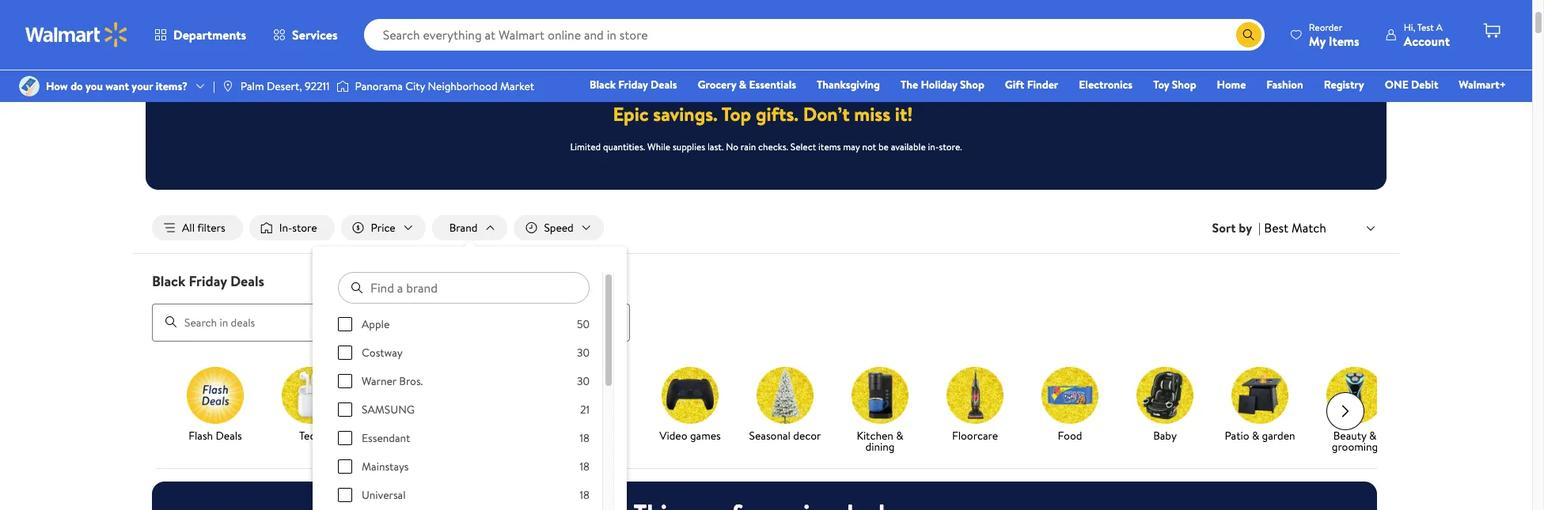 Task type: vqa. For each thing, say whether or not it's contained in the screenshot.
available
yes



Task type: locate. For each thing, give the bounding box(es) containing it.
electronics link
[[1072, 76, 1140, 93]]

market
[[500, 78, 534, 94]]

thanksgiving link
[[810, 76, 887, 93]]

& right beauty
[[1369, 428, 1376, 444]]

None checkbox
[[338, 317, 352, 332], [338, 346, 352, 360], [338, 460, 352, 474], [338, 488, 352, 503], [338, 317, 352, 332], [338, 346, 352, 360], [338, 460, 352, 474], [338, 488, 352, 503]]

limited
[[570, 140, 601, 154]]

& for grooming
[[1369, 428, 1376, 444]]

black up search icon
[[152, 272, 185, 291]]

shop right 'toy' on the right top of page
[[1172, 77, 1196, 93]]

home
[[1217, 77, 1246, 93]]

toys
[[395, 428, 416, 444]]

 image for how
[[19, 76, 40, 97]]

walmart image
[[25, 22, 128, 47]]

2 30 from the top
[[577, 374, 590, 389]]

deals
[[651, 77, 677, 93], [230, 272, 264, 291], [216, 428, 242, 444]]

services
[[292, 26, 338, 44]]

seasonal decor link
[[744, 367, 826, 444]]

price button
[[341, 215, 426, 241]]

food
[[1058, 428, 1082, 444]]

1 vertical spatial fashion
[[577, 428, 613, 444]]

last.
[[707, 140, 724, 154]]

baby link
[[1124, 367, 1206, 444]]

0 vertical spatial friday
[[618, 77, 648, 93]]

1 horizontal spatial  image
[[221, 80, 234, 93]]

0 horizontal spatial  image
[[19, 76, 40, 97]]

quantities.
[[603, 140, 645, 154]]

1 vertical spatial friday
[[189, 272, 227, 291]]

| right by
[[1258, 219, 1261, 237]]

select
[[790, 140, 816, 154]]

1 horizontal spatial |
[[1258, 219, 1261, 237]]

panorama city neighborhood market
[[355, 78, 534, 94]]

friday up epic
[[618, 77, 648, 93]]

| left palm
[[213, 78, 215, 94]]

floorcare link
[[934, 367, 1016, 444]]

30 for warner bros.
[[577, 374, 590, 389]]

one
[[1385, 77, 1409, 93]]

0 vertical spatial black friday deals
[[590, 77, 677, 93]]

toy
[[1153, 77, 1169, 93]]

3 18 from the top
[[580, 488, 590, 503]]

&
[[739, 77, 746, 93], [896, 428, 903, 444], [1252, 428, 1259, 444], [1369, 428, 1376, 444]]

0 horizontal spatial shop
[[960, 77, 984, 93]]

baby
[[1153, 428, 1177, 444]]

the
[[901, 77, 918, 93]]

the holiday shop
[[901, 77, 984, 93]]

1 horizontal spatial shop
[[1172, 77, 1196, 93]]

1 vertical spatial fashion link
[[554, 367, 636, 444]]

1 18 from the top
[[580, 431, 590, 446]]

you
[[86, 78, 103, 94]]

& inside grocery & essentials link
[[739, 77, 746, 93]]

panorama
[[355, 78, 403, 94]]

in-
[[928, 140, 939, 154]]

1 vertical spatial 30
[[577, 374, 590, 389]]

brand
[[449, 220, 478, 236]]

& inside kitchen & dining
[[896, 428, 903, 444]]

 image left how in the top left of the page
[[19, 76, 40, 97]]

shop right holiday
[[960, 77, 984, 93]]

1 vertical spatial |
[[1258, 219, 1261, 237]]

0 horizontal spatial fashion
[[577, 428, 613, 444]]

 image for palm
[[221, 80, 234, 93]]

kitchen & dining link
[[839, 367, 921, 456]]

finder
[[1027, 77, 1058, 93]]

0 vertical spatial 30
[[577, 345, 590, 361]]

fashion link
[[1259, 76, 1310, 93], [554, 367, 636, 444]]

gift finder link
[[998, 76, 1065, 93]]

match
[[1292, 219, 1326, 237]]

1 vertical spatial black
[[152, 272, 185, 291]]

food link
[[1029, 367, 1111, 444]]

patio & garden link
[[1219, 367, 1301, 444]]

reorder my items
[[1309, 20, 1359, 49]]

black friday deals inside black friday deals link
[[590, 77, 677, 93]]

grocery & essentials link
[[691, 76, 803, 93]]

tech
[[299, 428, 321, 444]]

black inside search box
[[152, 272, 185, 291]]

friday inside black friday deals link
[[618, 77, 648, 93]]

toys link
[[364, 367, 446, 444]]

city
[[405, 78, 425, 94]]

2 vertical spatial 18
[[580, 488, 590, 503]]

apple
[[362, 317, 390, 332]]

deals up 'savings.'
[[651, 77, 677, 93]]

1 vertical spatial deals
[[230, 272, 264, 291]]

one debit
[[1385, 77, 1438, 93]]

deals right 'flash'
[[216, 428, 242, 444]]

None checkbox
[[338, 374, 352, 389], [338, 403, 352, 417], [338, 431, 352, 446], [338, 374, 352, 389], [338, 403, 352, 417], [338, 431, 352, 446]]

& right grocery
[[739, 77, 746, 93]]

fashion down 21
[[577, 428, 613, 444]]

0 vertical spatial |
[[213, 78, 215, 94]]

how
[[46, 78, 68, 94]]

18 for universal
[[580, 488, 590, 503]]

group containing apple
[[338, 317, 590, 510]]

 image
[[336, 78, 349, 94]]

gift finder
[[1005, 77, 1058, 93]]

Black Friday Deals search field
[[133, 272, 1399, 342]]

black up epic
[[590, 77, 616, 93]]

1 horizontal spatial fashion link
[[1259, 76, 1310, 93]]

& right dining
[[896, 428, 903, 444]]

deals down in-store button
[[230, 272, 264, 291]]

don't
[[803, 101, 850, 127]]

fashion
[[1266, 77, 1303, 93], [577, 428, 613, 444]]

in-
[[279, 220, 292, 236]]

black friday deals down filters
[[152, 272, 264, 291]]

palm
[[240, 78, 264, 94]]

 image
[[19, 76, 40, 97], [221, 80, 234, 93]]

2 vertical spatial deals
[[216, 428, 242, 444]]

1 horizontal spatial friday
[[618, 77, 648, 93]]

best match
[[1264, 219, 1326, 237]]

1 horizontal spatial black friday deals
[[590, 77, 677, 93]]

 image left palm
[[221, 80, 234, 93]]

18 for mainstays
[[580, 459, 590, 475]]

Search in deals search field
[[152, 304, 630, 342]]

black
[[590, 77, 616, 93], [152, 272, 185, 291]]

shop food image
[[1041, 367, 1098, 424]]

beauty & grooming
[[1332, 428, 1378, 455]]

0 horizontal spatial black
[[152, 272, 185, 291]]

0 horizontal spatial black friday deals
[[152, 272, 264, 291]]

2 18 from the top
[[580, 459, 590, 475]]

fashion right home
[[1266, 77, 1303, 93]]

debit
[[1411, 77, 1438, 93]]

1 vertical spatial 18
[[580, 459, 590, 475]]

1 horizontal spatial black
[[590, 77, 616, 93]]

holiday
[[921, 77, 957, 93]]

92211
[[305, 78, 330, 94]]

search icon image
[[1242, 28, 1255, 41]]

2 shop from the left
[[1172, 77, 1196, 93]]

price
[[371, 220, 395, 236]]

desert,
[[267, 78, 302, 94]]

account
[[1404, 32, 1450, 49]]

patio
[[1225, 428, 1249, 444]]

0 vertical spatial black
[[590, 77, 616, 93]]

& inside "beauty & grooming"
[[1369, 428, 1376, 444]]

shop toys image
[[377, 367, 434, 424]]

21
[[580, 402, 590, 418]]

black friday deals up epic
[[590, 77, 677, 93]]

my
[[1309, 32, 1326, 49]]

0 vertical spatial fashion link
[[1259, 76, 1310, 93]]

be
[[878, 140, 889, 154]]

rain
[[741, 140, 756, 154]]

available
[[891, 140, 926, 154]]

Walmart Site-Wide search field
[[364, 19, 1265, 51]]

0 vertical spatial 18
[[580, 431, 590, 446]]

in-store button
[[249, 215, 334, 241]]

group
[[338, 317, 590, 510]]

patio & garden
[[1225, 428, 1295, 444]]

shop patio & garden image
[[1231, 367, 1288, 424]]

essendant
[[362, 431, 410, 446]]

samsung
[[362, 402, 415, 418]]

friday down filters
[[189, 272, 227, 291]]

gifts.
[[756, 101, 799, 127]]

flash
[[189, 428, 213, 444]]

shop tech image
[[282, 367, 339, 424]]

& right patio
[[1252, 428, 1259, 444]]

1 vertical spatial black friday deals
[[152, 272, 264, 291]]

30 up 21
[[577, 374, 590, 389]]

flash deals link
[[174, 367, 256, 444]]

0 vertical spatial deals
[[651, 77, 677, 93]]

1 30 from the top
[[577, 345, 590, 361]]

& inside patio & garden link
[[1252, 428, 1259, 444]]

30 down 50 on the left of page
[[577, 345, 590, 361]]

grooming
[[1332, 439, 1378, 455]]

0 horizontal spatial friday
[[189, 272, 227, 291]]

friday
[[618, 77, 648, 93], [189, 272, 227, 291]]

shop kitchen & dining image
[[852, 367, 909, 424]]

1 horizontal spatial fashion
[[1266, 77, 1303, 93]]

decor
[[793, 428, 821, 444]]



Task type: describe. For each thing, give the bounding box(es) containing it.
shop video games image
[[662, 367, 719, 424]]

0 vertical spatial fashion
[[1266, 77, 1303, 93]]

checks.
[[758, 140, 788, 154]]

best
[[1264, 219, 1289, 237]]

services button
[[260, 16, 351, 54]]

items
[[818, 140, 841, 154]]

walmart+ link
[[1452, 76, 1513, 93]]

& for essentials
[[739, 77, 746, 93]]

0 horizontal spatial fashion link
[[554, 367, 636, 444]]

electronics
[[1079, 77, 1133, 93]]

filters
[[197, 220, 225, 236]]

thanksgiving
[[817, 77, 880, 93]]

test
[[1417, 20, 1434, 34]]

hi, test a account
[[1404, 20, 1450, 49]]

shop floorcare image
[[947, 367, 1003, 424]]

video games
[[659, 428, 721, 444]]

speed
[[544, 220, 574, 236]]

the holiday shop link
[[893, 76, 992, 93]]

30 for costway
[[577, 345, 590, 361]]

next slide for chipmodulewithimages list image
[[1326, 392, 1364, 430]]

top
[[722, 101, 751, 127]]

& for garden
[[1252, 428, 1259, 444]]

| inside sort and filter section element
[[1258, 219, 1261, 237]]

savings.
[[653, 101, 718, 127]]

by
[[1239, 219, 1252, 237]]

limited quantities. while supplies last. no rain checks. select items may not be available in-store.
[[570, 140, 962, 154]]

toy shop link
[[1146, 76, 1203, 93]]

universal
[[362, 488, 406, 503]]

all filters button
[[152, 215, 243, 241]]

video games link
[[649, 367, 731, 444]]

registry link
[[1317, 76, 1371, 93]]

kitchen & dining
[[857, 428, 903, 455]]

50
[[577, 317, 590, 332]]

brand button
[[432, 215, 508, 241]]

walmart+
[[1459, 77, 1506, 93]]

departments
[[173, 26, 246, 44]]

palm desert, 92211
[[240, 78, 330, 94]]

1 shop from the left
[[960, 77, 984, 93]]

garden
[[1262, 428, 1295, 444]]

in-store
[[279, 220, 317, 236]]

Find a brand search field
[[338, 272, 590, 304]]

black friday deals inside black friday deals search box
[[152, 272, 264, 291]]

store
[[292, 220, 317, 236]]

store.
[[939, 140, 962, 154]]

Search search field
[[364, 19, 1265, 51]]

not
[[862, 140, 876, 154]]

dining
[[865, 439, 895, 455]]

epic
[[613, 101, 649, 127]]

best match button
[[1261, 218, 1380, 238]]

want
[[105, 78, 129, 94]]

no
[[726, 140, 738, 154]]

shop seasonal image
[[757, 367, 814, 424]]

seasonal
[[749, 428, 791, 444]]

warner bros.
[[362, 374, 423, 389]]

shop beauty & grooming image
[[1326, 367, 1383, 424]]

mainstays
[[362, 459, 409, 475]]

may
[[843, 140, 860, 154]]

walmart black friday deals for days image
[[620, 42, 912, 82]]

video
[[659, 428, 687, 444]]

items
[[1329, 32, 1359, 49]]

miss
[[854, 101, 890, 127]]

items?
[[156, 78, 188, 94]]

flash deals
[[189, 428, 242, 444]]

while
[[647, 140, 670, 154]]

flash deals image
[[187, 367, 244, 424]]

neighborhood
[[428, 78, 497, 94]]

departments button
[[141, 16, 260, 54]]

all
[[182, 220, 195, 236]]

beauty
[[1333, 428, 1366, 444]]

friday inside black friday deals search box
[[189, 272, 227, 291]]

& for dining
[[896, 428, 903, 444]]

sort
[[1212, 219, 1236, 237]]

seasonal decor
[[749, 428, 821, 444]]

black friday deals link
[[583, 76, 684, 93]]

sort and filter section element
[[133, 203, 1399, 253]]

floorcare
[[952, 428, 998, 444]]

cart contains 0 items total amount $0.00 image
[[1482, 21, 1501, 40]]

it!
[[895, 101, 913, 127]]

18 for essendant
[[580, 431, 590, 446]]

shop baby image
[[1136, 367, 1193, 424]]

search image
[[165, 316, 177, 329]]

your
[[132, 78, 153, 94]]

costway
[[362, 345, 403, 361]]

epic savings. top gifts. don't miss it!
[[613, 101, 913, 127]]

gift
[[1005, 77, 1024, 93]]

0 horizontal spatial |
[[213, 78, 215, 94]]

games
[[690, 428, 721, 444]]

shop fashion image
[[567, 367, 624, 424]]

deals inside search box
[[230, 272, 264, 291]]

how do you want your items?
[[46, 78, 188, 94]]

supplies
[[673, 140, 705, 154]]

speed button
[[514, 215, 604, 241]]

reorder
[[1309, 20, 1342, 34]]

grocery & essentials
[[698, 77, 796, 93]]



